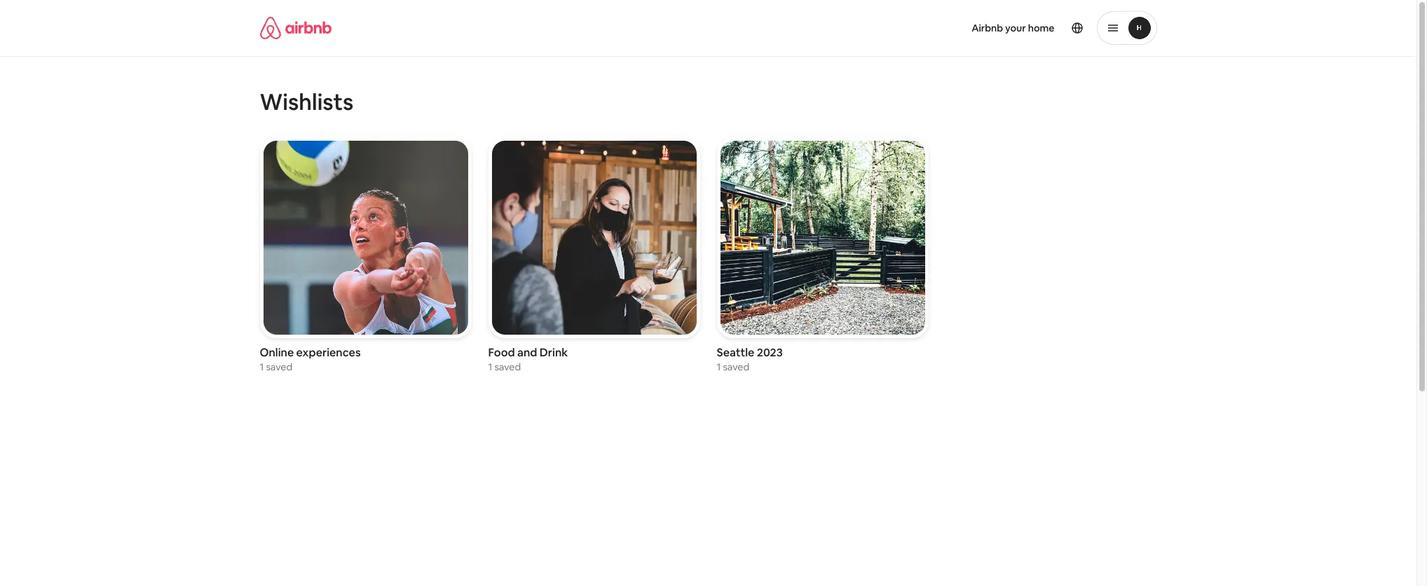 Task type: vqa. For each thing, say whether or not it's contained in the screenshot.
Online experiences 1 saved
yes



Task type: describe. For each thing, give the bounding box(es) containing it.
airbnb
[[972, 22, 1003, 34]]

1 inside food and drink 1 saved
[[488, 361, 492, 374]]

and
[[517, 346, 537, 361]]

home
[[1028, 22, 1055, 34]]

2023
[[757, 346, 783, 361]]

seattle
[[717, 346, 755, 361]]

saved for online
[[266, 361, 292, 374]]

drink
[[540, 346, 568, 361]]

food and drink 1 saved
[[488, 346, 568, 374]]

wishlists
[[260, 88, 354, 116]]

seattle 2023 1 saved
[[717, 346, 783, 374]]



Task type: locate. For each thing, give the bounding box(es) containing it.
1 for online experiences
[[260, 361, 264, 374]]

0 horizontal spatial 1
[[260, 361, 264, 374]]

3 1 from the left
[[717, 361, 721, 374]]

2 1 from the left
[[488, 361, 492, 374]]

airbnb your home link
[[963, 13, 1063, 43]]

1 down online
[[260, 361, 264, 374]]

your
[[1005, 22, 1026, 34]]

1 for seattle 2023
[[717, 361, 721, 374]]

experiences
[[296, 346, 361, 361]]

1 inside "online experiences 1 saved"
[[260, 361, 264, 374]]

saved inside the seattle 2023 1 saved
[[723, 361, 750, 374]]

airbnb your home
[[972, 22, 1055, 34]]

food
[[488, 346, 515, 361]]

3 saved from the left
[[723, 361, 750, 374]]

1 down seattle
[[717, 361, 721, 374]]

profile element
[[725, 0, 1157, 56]]

2 saved from the left
[[495, 361, 521, 374]]

1 1 from the left
[[260, 361, 264, 374]]

1 horizontal spatial 1
[[488, 361, 492, 374]]

saved down seattle
[[723, 361, 750, 374]]

1
[[260, 361, 264, 374], [488, 361, 492, 374], [717, 361, 721, 374]]

saved down food
[[495, 361, 521, 374]]

1 inside the seattle 2023 1 saved
[[717, 361, 721, 374]]

1 down food
[[488, 361, 492, 374]]

saved down online
[[266, 361, 292, 374]]

saved inside food and drink 1 saved
[[495, 361, 521, 374]]

online experiences 1 saved
[[260, 346, 361, 374]]

saved
[[266, 361, 292, 374], [495, 361, 521, 374], [723, 361, 750, 374]]

2 horizontal spatial 1
[[717, 361, 721, 374]]

2 horizontal spatial saved
[[723, 361, 750, 374]]

saved inside "online experiences 1 saved"
[[266, 361, 292, 374]]

saved for seattle
[[723, 361, 750, 374]]

0 horizontal spatial saved
[[266, 361, 292, 374]]

1 saved from the left
[[266, 361, 292, 374]]

online
[[260, 346, 294, 361]]

1 horizontal spatial saved
[[495, 361, 521, 374]]



